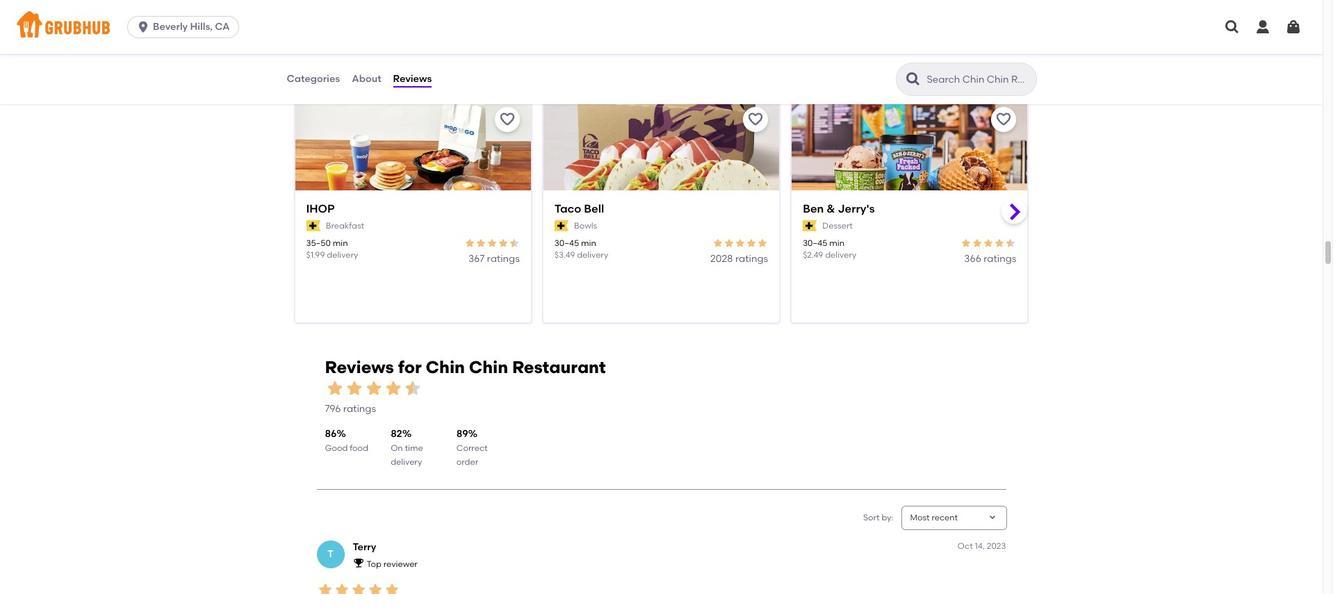 Task type: describe. For each thing, give the bounding box(es) containing it.
reviews button
[[393, 54, 433, 104]]

subscription pass image for ben
[[803, 221, 817, 232]]

food
[[350, 444, 368, 453]]

bell
[[584, 202, 604, 216]]

dessert
[[823, 221, 853, 231]]

&
[[827, 202, 835, 216]]

correct
[[457, 444, 488, 453]]

t
[[328, 548, 334, 560]]

save this restaurant image
[[996, 111, 1013, 128]]

in
[[464, 65, 477, 82]]

796
[[325, 403, 341, 415]]

2 svg image from the left
[[1286, 19, 1302, 35]]

taco bell
[[555, 202, 604, 216]]

categories button
[[286, 54, 341, 104]]

main navigation navigation
[[0, 0, 1323, 54]]

366
[[965, 253, 982, 265]]

delivery for ben & jerry's
[[825, 251, 857, 260]]

ben & jerry's link
[[803, 202, 1017, 217]]

terry
[[353, 542, 376, 553]]

366 ratings
[[965, 253, 1017, 265]]

taco
[[555, 202, 581, 216]]

$3.49
[[555, 251, 575, 260]]

restaurants
[[376, 65, 461, 82]]

ratings right 796
[[343, 403, 376, 415]]

Sort by: field
[[910, 512, 958, 524]]

ratings for ihop
[[487, 253, 520, 265]]

hills,
[[190, 21, 213, 33]]

delivery for ihop
[[327, 251, 358, 260]]

min for taco bell
[[581, 238, 596, 248]]

ratings for taco bell
[[735, 253, 768, 265]]

367 ratings
[[469, 253, 520, 265]]

1 save this restaurant button from the left
[[495, 107, 520, 132]]

top reviewer
[[367, 559, 418, 569]]

search icon image
[[905, 71, 922, 88]]

save this restaurant button for taco
[[743, 107, 768, 132]]

Search Chin Chin Restaurant search field
[[926, 73, 1032, 86]]

1 chin from the left
[[426, 357, 465, 377]]

most recent
[[910, 513, 958, 523]]

on
[[391, 444, 403, 453]]

30–45 for ben
[[803, 238, 828, 248]]

time
[[405, 444, 423, 453]]

86 good food
[[325, 429, 368, 453]]

most
[[910, 513, 930, 523]]

sponsored restaurants in your area
[[294, 65, 551, 82]]

2 chin from the left
[[469, 357, 508, 377]]

2023
[[987, 542, 1006, 551]]

delivery for taco bell
[[577, 251, 608, 260]]

82 on time delivery
[[391, 429, 423, 467]]

ben & jerry's
[[803, 202, 875, 216]]

$1.99
[[306, 251, 325, 260]]

oct
[[958, 542, 973, 551]]



Task type: locate. For each thing, give the bounding box(es) containing it.
beverly hills, ca button
[[127, 16, 244, 38]]

min down bowls
[[581, 238, 596, 248]]

min inside 35–50 min $1.99 delivery
[[333, 238, 348, 248]]

ratings right 367
[[487, 253, 520, 265]]

2 save this restaurant image from the left
[[747, 111, 764, 128]]

1 30–45 from the left
[[555, 238, 579, 248]]

beverly hills, ca
[[153, 21, 230, 33]]

about button
[[351, 54, 382, 104]]

delivery inside 82 on time delivery
[[391, 458, 422, 467]]

delivery inside the 30–45 min $2.49 delivery
[[825, 251, 857, 260]]

796 ratings
[[325, 403, 376, 415]]

svg image inside beverly hills, ca button
[[136, 20, 150, 34]]

1 horizontal spatial min
[[581, 238, 596, 248]]

subscription pass image
[[555, 221, 569, 232], [803, 221, 817, 232]]

0 horizontal spatial subscription pass image
[[555, 221, 569, 232]]

order
[[457, 458, 478, 467]]

30–45 up the $2.49
[[803, 238, 828, 248]]

subscription pass image down ben
[[803, 221, 817, 232]]

reviews
[[393, 73, 432, 85], [325, 357, 394, 377]]

min inside 30–45 min $3.49 delivery
[[581, 238, 596, 248]]

save this restaurant button
[[495, 107, 520, 132], [743, 107, 768, 132], [992, 107, 1017, 132]]

2028
[[711, 253, 733, 265]]

delivery down 35–50 at top
[[327, 251, 358, 260]]

caret down icon image
[[987, 513, 998, 524]]

for
[[398, 357, 422, 377]]

reviews up 796 ratings
[[325, 357, 394, 377]]

2 save this restaurant button from the left
[[743, 107, 768, 132]]

min down dessert
[[830, 238, 845, 248]]

1 horizontal spatial save this restaurant image
[[747, 111, 764, 128]]

ratings for ben & jerry's
[[984, 253, 1017, 265]]

delivery
[[327, 251, 358, 260], [577, 251, 608, 260], [825, 251, 857, 260], [391, 458, 422, 467]]

0 horizontal spatial svg image
[[1255, 19, 1272, 35]]

30–45 inside 30–45 min $3.49 delivery
[[555, 238, 579, 248]]

beverly
[[153, 21, 188, 33]]

ratings right 2028
[[735, 253, 768, 265]]

min down breakfast
[[333, 238, 348, 248]]

save this restaurant image
[[499, 111, 516, 128], [747, 111, 764, 128]]

min inside the 30–45 min $2.49 delivery
[[830, 238, 845, 248]]

89
[[457, 429, 468, 440]]

1 horizontal spatial chin
[[469, 357, 508, 377]]

2 horizontal spatial save this restaurant button
[[992, 107, 1017, 132]]

delivery right $3.49
[[577, 251, 608, 260]]

ratings right 366
[[984, 253, 1017, 265]]

0 horizontal spatial chin
[[426, 357, 465, 377]]

categories
[[287, 73, 340, 85]]

1 subscription pass image from the left
[[555, 221, 569, 232]]

good
[[325, 444, 348, 453]]

ca
[[215, 21, 230, 33]]

89 correct order
[[457, 429, 488, 467]]

reviewer
[[384, 559, 418, 569]]

sort by:
[[863, 513, 894, 523]]

30–45 up $3.49
[[555, 238, 579, 248]]

sponsored
[[294, 65, 373, 82]]

save this restaurant image for taco bell
[[747, 111, 764, 128]]

0 horizontal spatial min
[[333, 238, 348, 248]]

1 svg image from the left
[[1255, 19, 1272, 35]]

oct 14, 2023
[[958, 542, 1006, 551]]

14,
[[975, 542, 985, 551]]

delivery inside 30–45 min $3.49 delivery
[[577, 251, 608, 260]]

1 save this restaurant image from the left
[[499, 111, 516, 128]]

reviews for reviews for chin chin restaurant
[[325, 357, 394, 377]]

chin
[[426, 357, 465, 377], [469, 357, 508, 377]]

ratings
[[487, 253, 520, 265], [735, 253, 768, 265], [984, 253, 1017, 265], [343, 403, 376, 415]]

ben
[[803, 202, 824, 216]]

1 horizontal spatial subscription pass image
[[803, 221, 817, 232]]

$2.49
[[803, 251, 823, 260]]

min
[[333, 238, 348, 248], [581, 238, 596, 248], [830, 238, 845, 248]]

2 horizontal spatial min
[[830, 238, 845, 248]]

0 horizontal spatial save this restaurant image
[[499, 111, 516, 128]]

reviews for reviews
[[393, 73, 432, 85]]

trophy icon image
[[353, 558, 364, 569]]

0 horizontal spatial 30–45
[[555, 238, 579, 248]]

2028 ratings
[[711, 253, 768, 265]]

30–45
[[555, 238, 579, 248], [803, 238, 828, 248]]

30–45 inside the 30–45 min $2.49 delivery
[[803, 238, 828, 248]]

30–45 min $3.49 delivery
[[555, 238, 608, 260]]

bowls
[[574, 221, 597, 231]]

recent
[[932, 513, 958, 523]]

delivery down time on the left
[[391, 458, 422, 467]]

save this restaurant button for ben
[[992, 107, 1017, 132]]

save this restaurant image for ihop
[[499, 111, 516, 128]]

2 subscription pass image from the left
[[803, 221, 817, 232]]

restaurant
[[512, 357, 606, 377]]

your
[[481, 65, 513, 82]]

jerry's
[[838, 202, 875, 216]]

area
[[516, 65, 551, 82]]

delivery right the $2.49
[[825, 251, 857, 260]]

ihop link
[[306, 202, 520, 217]]

35–50 min $1.99 delivery
[[306, 238, 358, 260]]

reviews right about
[[393, 73, 432, 85]]

breakfast
[[326, 221, 364, 231]]

min for ben & jerry's
[[830, 238, 845, 248]]

2 min from the left
[[581, 238, 596, 248]]

taco bell logo image
[[544, 99, 779, 215]]

1 min from the left
[[333, 238, 348, 248]]

delivery inside 35–50 min $1.99 delivery
[[327, 251, 358, 260]]

0 horizontal spatial svg image
[[136, 20, 150, 34]]

by:
[[882, 513, 894, 523]]

1 horizontal spatial svg image
[[1224, 19, 1241, 35]]

svg image
[[1255, 19, 1272, 35], [1286, 19, 1302, 35]]

367
[[469, 253, 485, 265]]

1 vertical spatial reviews
[[325, 357, 394, 377]]

2 30–45 from the left
[[803, 238, 828, 248]]

ihop
[[306, 202, 335, 216]]

1 horizontal spatial svg image
[[1286, 19, 1302, 35]]

0 horizontal spatial save this restaurant button
[[495, 107, 520, 132]]

reviews for chin chin restaurant
[[325, 357, 606, 377]]

3 save this restaurant button from the left
[[992, 107, 1017, 132]]

svg image
[[1224, 19, 1241, 35], [136, 20, 150, 34]]

taco bell link
[[555, 202, 768, 217]]

3 min from the left
[[830, 238, 845, 248]]

min for ihop
[[333, 238, 348, 248]]

30–45 for taco
[[555, 238, 579, 248]]

reviews inside reviews button
[[393, 73, 432, 85]]

86
[[325, 429, 337, 440]]

1 horizontal spatial save this restaurant button
[[743, 107, 768, 132]]

1 horizontal spatial 30–45
[[803, 238, 828, 248]]

sort
[[863, 513, 880, 523]]

about
[[352, 73, 381, 85]]

top
[[367, 559, 382, 569]]

subscription pass image for taco
[[555, 221, 569, 232]]

ben & jerry's logo image
[[792, 99, 1028, 215]]

star icon image
[[464, 238, 475, 249], [475, 238, 487, 249], [487, 238, 498, 249], [498, 238, 509, 249], [509, 238, 520, 249], [509, 238, 520, 249], [713, 238, 724, 249], [724, 238, 735, 249], [735, 238, 746, 249], [746, 238, 757, 249], [757, 238, 768, 249], [961, 238, 972, 249], [972, 238, 983, 249], [983, 238, 995, 249], [995, 238, 1006, 249], [1006, 238, 1017, 249], [1006, 238, 1017, 249], [325, 379, 344, 398], [344, 379, 364, 398], [364, 379, 383, 398], [383, 379, 403, 398], [403, 379, 422, 398], [403, 379, 422, 398], [317, 582, 333, 594], [333, 582, 350, 594], [350, 582, 367, 594], [367, 582, 383, 594], [383, 582, 400, 594]]

82
[[391, 429, 402, 440]]

ihop logo image
[[295, 99, 531, 215]]

35–50
[[306, 238, 331, 248]]

30–45 min $2.49 delivery
[[803, 238, 857, 260]]

subscription pass image down taco
[[555, 221, 569, 232]]

0 vertical spatial reviews
[[393, 73, 432, 85]]

subscription pass image
[[306, 221, 320, 232]]



Task type: vqa. For each thing, say whether or not it's contained in the screenshot.
and
no



